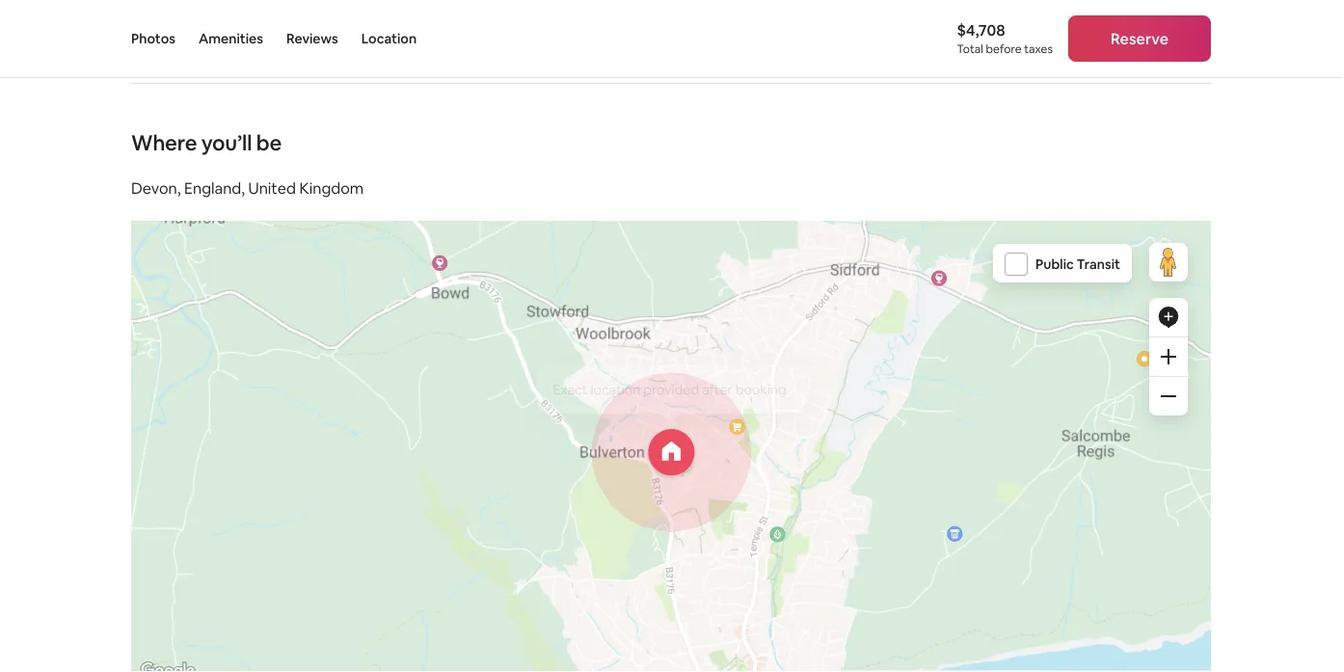 Task type: vqa. For each thing, say whether or not it's contained in the screenshot.
Devon,
yes



Task type: locate. For each thing, give the bounding box(es) containing it.
location
[[361, 30, 417, 47]]

0 vertical spatial reviews
[[307, 0, 361, 12]]

reviews up reviews at left top
[[307, 0, 361, 12]]

reserve
[[1111, 28, 1169, 48]]

total
[[957, 41, 984, 56]]

0 horizontal spatial other
[[267, 15, 307, 35]]

drag pegman onto the map to open street view image
[[1150, 243, 1188, 282]]

1 horizontal spatial other
[[388, 0, 427, 12]]

reviews
[[307, 0, 361, 12], [310, 15, 366, 35]]

other inside this host has 3,506 reviews for other places to stay.
[[388, 0, 427, 12]]

kingdom
[[299, 178, 364, 198]]

where
[[131, 129, 197, 156]]

reviews
[[286, 30, 338, 47]]

reviews button
[[286, 0, 338, 77]]

other right for
[[388, 0, 427, 12]]

taxes
[[1025, 41, 1053, 56]]

add a place to the map image
[[1157, 306, 1181, 329]]

zoom in image
[[1161, 349, 1177, 365]]

show other reviews
[[224, 15, 366, 35]]

3,506
[[265, 0, 304, 12]]

google image
[[136, 659, 200, 671]]

other
[[388, 0, 427, 12], [267, 15, 307, 35]]

devon, england, united kingdom
[[131, 178, 364, 198]]

where you'll be
[[131, 129, 282, 156]]

other down the 3,506
[[267, 15, 307, 35]]

1 vertical spatial reviews
[[310, 15, 366, 35]]

public
[[1036, 256, 1074, 273]]

devon,
[[131, 178, 181, 198]]

places
[[431, 0, 476, 12]]

0 vertical spatial other
[[388, 0, 427, 12]]

host
[[202, 0, 233, 12]]

1 vertical spatial other
[[267, 15, 307, 35]]

$4,708 total before taxes
[[957, 20, 1053, 56]]

united
[[248, 178, 296, 198]]

reviews down for
[[310, 15, 366, 35]]



Task type: describe. For each thing, give the bounding box(es) containing it.
england,
[[184, 178, 245, 198]]

zoom out image
[[1161, 389, 1177, 404]]

transit
[[1077, 256, 1121, 273]]

show other reviews link
[[224, 15, 366, 35]]

you'll
[[201, 129, 252, 156]]

your stay location, map pin image
[[649, 429, 695, 476]]

reserve button
[[1069, 15, 1211, 62]]

amenities button
[[199, 0, 263, 77]]

this host has 3,506 reviews for other places to stay.
[[170, 0, 476, 35]]

photos button
[[131, 0, 176, 77]]

stay.
[[189, 15, 221, 35]]

for
[[364, 0, 385, 12]]

to
[[170, 15, 185, 35]]

amenities
[[199, 30, 263, 47]]

be
[[256, 129, 282, 156]]

google map
showing 6 points of interest. region
[[98, 172, 1333, 671]]

photos
[[131, 30, 176, 47]]

show
[[224, 15, 264, 35]]

this
[[170, 0, 199, 12]]

before
[[986, 41, 1022, 56]]

$4,708
[[957, 20, 1006, 40]]

public transit
[[1036, 256, 1121, 273]]

reviews inside this host has 3,506 reviews for other places to stay.
[[307, 0, 361, 12]]

location button
[[361, 0, 417, 77]]

has
[[237, 0, 261, 12]]



